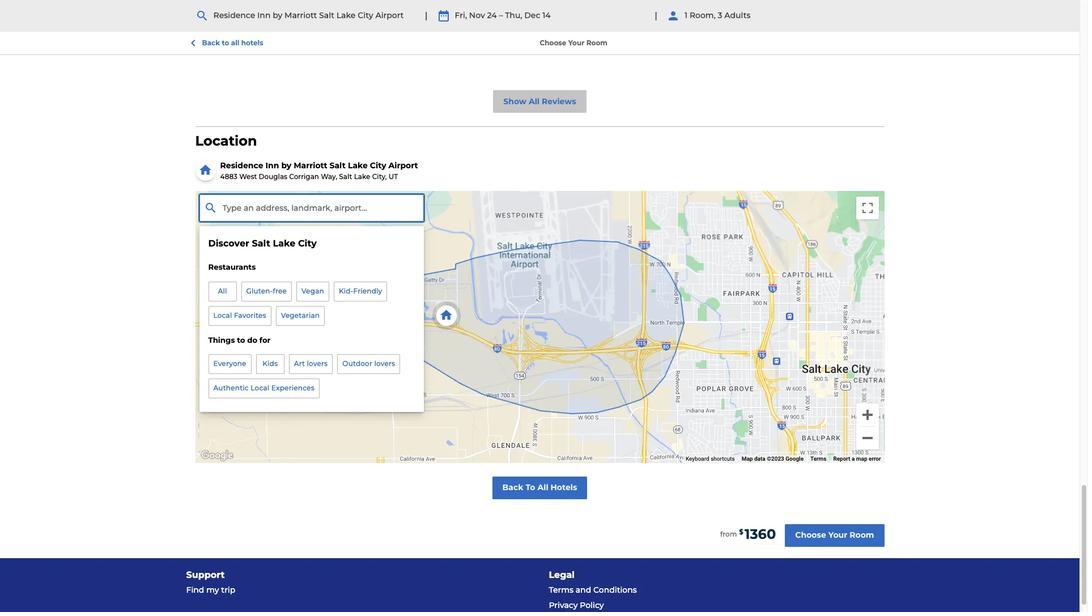 Task type: vqa. For each thing, say whether or not it's contained in the screenshot.
1st ...Read More dropdown button from the top of the page
no



Task type: describe. For each thing, give the bounding box(es) containing it.
right
[[639, 0, 659, 7]]

keyboard
[[686, 456, 709, 462]]

residence for residence inn by marriott salt lake city airport
[[213, 10, 255, 21]]

1503
[[726, 11, 740, 20]]

0 vertical spatial is
[[631, 0, 637, 7]]

| for fri, nov 24 – thu, dec 14
[[425, 10, 428, 21]]

discover salt lake city
[[208, 238, 317, 249]]

rooms
[[314, 10, 342, 20]]

the down courtyard
[[585, 9, 598, 20]]

corrigan
[[289, 172, 319, 181]]

do
[[247, 335, 257, 344]]

2 breakfast from the left
[[755, 9, 793, 20]]

terms and conditions link
[[549, 582, 893, 598]]

1 breakfast from the left
[[618, 9, 656, 20]]

a left big
[[803, 9, 808, 20]]

&
[[249, 10, 255, 20]]

2 vertical spatial city
[[298, 238, 317, 249]]

0 vertical spatial choose
[[540, 38, 566, 47]]

0 vertical spatial room
[[586, 38, 607, 47]]

back to all hotels button
[[186, 36, 263, 50]]

thu,
[[505, 10, 522, 21]]

0 vertical spatial i
[[752, 0, 755, 7]]

not
[[772, 0, 786, 7]]

residence
[[515, 9, 554, 20]]

actually
[[436, 0, 468, 7]]

city,
[[372, 172, 387, 181]]

choose your room button
[[785, 524, 884, 547]]

privacy policy link
[[549, 598, 893, 612]]

verified guest
[[299, 48, 347, 56]]

1 vertical spatial 1360
[[745, 526, 776, 542]]

to for back
[[222, 39, 229, 47]]

conditions
[[593, 585, 637, 595]]

amenities button
[[356, 1, 425, 31]]

deal
[[825, 9, 842, 20]]

residence inn by marriott salt lake city airport 4883 west douglas corrigan way, salt lake city, ut
[[220, 160, 418, 181]]

the up large
[[689, 0, 702, 7]]

salt right discover
[[252, 238, 270, 249]]

gluten-free
[[246, 287, 287, 295]]

the down me on the left top of page
[[499, 9, 513, 20]]

1 horizontal spatial reviews
[[542, 96, 576, 106]]

parking
[[704, 0, 736, 7]]

everyone
[[213, 359, 246, 368]]

google image
[[198, 448, 235, 463]]

back to all hotels
[[502, 482, 577, 493]]

a down "across"
[[681, 9, 686, 20]]

show
[[503, 96, 526, 106]]

–
[[499, 10, 503, 21]]

authentic
[[213, 384, 249, 392]]

lovers for art lovers
[[307, 359, 328, 368]]

(with
[[658, 9, 679, 20]]

all inside back to all hotels link
[[537, 482, 548, 493]]

reserved
[[422, 9, 456, 20]]

overview
[[209, 10, 247, 20]]

photos
[[257, 10, 285, 20]]

marriott for residence inn by marriott salt lake city airport 4883 west douglas corrigan way, salt lake city, ut
[[294, 160, 327, 170]]

tab list containing overview & photos
[[195, 0, 586, 31]]

which
[[604, 0, 629, 7]]

gluten-
[[246, 287, 273, 295]]

discover
[[208, 238, 249, 249]]

large
[[688, 9, 708, 20]]

$ inside from $ 1360
[[739, 528, 744, 536]]

fri,
[[455, 10, 467, 21]]

that
[[836, 0, 852, 7]]

report
[[833, 456, 850, 462]]

back for back to all hotels
[[502, 482, 523, 493]]

find
[[186, 585, 204, 595]]

data
[[754, 456, 765, 462]]

shortcuts
[[711, 456, 735, 462]]

report a map error
[[833, 456, 881, 462]]

privacy
[[549, 600, 578, 610]]

vegetarian
[[281, 311, 320, 319]]

and
[[576, 585, 591, 595]]

authentic local experiences
[[213, 384, 314, 392]]

reviews button
[[479, 1, 539, 31]]

amenities
[[370, 10, 411, 20]]

verified
[[299, 48, 325, 56]]

keyboard shortcuts button
[[686, 455, 735, 463]]

to
[[526, 482, 535, 493]]

inn
[[556, 9, 569, 20]]

trip
[[221, 585, 235, 595]]

ut
[[389, 172, 398, 181]]

the up 'residence'
[[531, 0, 545, 7]]

terms inside legal terms and conditions privacy policy
[[549, 585, 573, 595]]

family
[[710, 9, 735, 20]]

legal
[[549, 569, 575, 580]]

support
[[186, 569, 225, 580]]

choose your room inside button
[[795, 530, 874, 540]]

4883
[[220, 172, 237, 181]]

show all reviews
[[503, 96, 576, 106]]

inn for residence inn by marriott salt lake city airport 4883 west douglas corrigan way, salt lake city, ut
[[266, 160, 279, 170]]

report a map error link
[[833, 456, 881, 462]]

city for residence inn by marriott salt lake city airport
[[358, 10, 373, 21]]

0 horizontal spatial your
[[568, 38, 584, 47]]

google
[[786, 456, 804, 462]]

0 vertical spatial reviews
[[493, 10, 526, 20]]

a down 'actually' in the top left of the page
[[459, 9, 463, 20]]

booking.com
[[380, 0, 434, 7]]

experiences
[[271, 384, 314, 392]]

inn inside be careful! booking.com actually booked me for the courtyard inn which is right across the parking lot. i am not happy with that move as i specifically reserved a room at the residence inn for the free breakfast (with a large family free breakfast is a big deal when traveling.)
[[589, 0, 602, 7]]

art lovers
[[294, 359, 328, 368]]

3
[[718, 10, 722, 21]]



Task type: locate. For each thing, give the bounding box(es) containing it.
0 horizontal spatial free
[[273, 287, 287, 295]]

airport down booking.com
[[375, 10, 404, 21]]

all down restaurants
[[218, 287, 227, 295]]

about button
[[426, 1, 478, 31]]

salt right the way,
[[339, 172, 352, 181]]

1 vertical spatial is
[[795, 9, 801, 20]]

keyboard shortcuts
[[686, 456, 735, 462]]

map
[[742, 456, 753, 462]]

choose inside button
[[795, 530, 826, 540]]

back to all hotels
[[202, 39, 263, 47]]

1 room, 3 adults
[[685, 10, 751, 21]]

city down 'careful!' on the left top
[[358, 10, 373, 21]]

residence inside residence inn by marriott salt lake city airport 4883 west douglas corrigan way, salt lake city, ut
[[220, 160, 263, 170]]

1 horizontal spatial choose your room
[[795, 530, 874, 540]]

2 vertical spatial for
[[259, 335, 271, 344]]

my
[[206, 585, 219, 595]]

by inside residence inn by marriott salt lake city airport 4883 west douglas corrigan way, salt lake city, ut
[[281, 160, 291, 170]]

all right to
[[537, 482, 548, 493]]

all
[[231, 39, 239, 47]]

reviews down me on the left top of page
[[493, 10, 526, 20]]

1 lovers from the left
[[307, 359, 328, 368]]

$ left the 1503 in the top right of the page
[[722, 12, 724, 18]]

0 horizontal spatial room
[[586, 38, 607, 47]]

lovers right outdoor
[[374, 359, 395, 368]]

room,
[[690, 10, 716, 21]]

salt left move
[[319, 10, 334, 21]]

i right lot.
[[752, 0, 755, 7]]

from $ 1360
[[720, 526, 776, 542]]

choose
[[540, 38, 566, 47], [795, 530, 826, 540]]

room
[[586, 38, 607, 47], [850, 530, 874, 540]]

outdoor
[[342, 359, 372, 368]]

city
[[358, 10, 373, 21], [370, 160, 386, 170], [298, 238, 317, 249]]

marriott up verified
[[285, 10, 317, 21]]

to inside button
[[222, 39, 229, 47]]

1 vertical spatial i
[[371, 9, 373, 20]]

1 vertical spatial airport
[[388, 160, 418, 170]]

inn left which
[[589, 0, 602, 7]]

$ right 'from'
[[739, 528, 744, 536]]

legal terms and conditions privacy policy
[[549, 569, 637, 610]]

0 vertical spatial residence
[[213, 10, 255, 21]]

0 horizontal spatial choose
[[540, 38, 566, 47]]

marriott inside residence inn by marriott salt lake city airport 4883 west douglas corrigan way, salt lake city, ut
[[294, 160, 327, 170]]

find my trip link
[[186, 582, 531, 598]]

with
[[815, 0, 833, 7]]

city down type an address, landmark, airport... text field
[[298, 238, 317, 249]]

be
[[335, 0, 346, 7]]

marriott for residence inn by marriott salt lake city airport
[[285, 10, 317, 21]]

i right as
[[371, 9, 373, 20]]

to left all
[[222, 39, 229, 47]]

0 horizontal spatial for
[[259, 335, 271, 344]]

1
[[685, 10, 687, 21]]

0 vertical spatial inn
[[589, 0, 602, 7]]

hotels
[[241, 39, 263, 47]]

1 vertical spatial choose
[[795, 530, 826, 540]]

your inside button
[[828, 530, 847, 540]]

1 vertical spatial all
[[218, 287, 227, 295]]

back for back to all hotels
[[202, 39, 220, 47]]

1 horizontal spatial i
[[752, 0, 755, 7]]

terms left "report"
[[810, 456, 826, 462]]

happy
[[788, 0, 813, 7]]

overview & photos button
[[196, 1, 299, 31]]

as
[[360, 9, 369, 20]]

fri, nov 24 – thu, dec 14
[[455, 10, 551, 21]]

kids
[[262, 359, 278, 368]]

to left do
[[237, 335, 245, 344]]

0 horizontal spatial |
[[425, 10, 428, 21]]

1 vertical spatial by
[[281, 160, 291, 170]]

1 | from the left
[[425, 10, 428, 21]]

reviews
[[493, 10, 526, 20], [542, 96, 576, 106]]

1 vertical spatial residence
[[220, 160, 263, 170]]

0 vertical spatial airport
[[375, 10, 404, 21]]

residence up the west
[[220, 160, 263, 170]]

for right do
[[259, 335, 271, 344]]

1 horizontal spatial local
[[251, 384, 269, 392]]

0 horizontal spatial local
[[213, 311, 232, 319]]

courtyard
[[547, 0, 587, 7]]

free down lot.
[[737, 9, 753, 20]]

lake
[[337, 10, 356, 21], [348, 160, 368, 170], [354, 172, 370, 181], [273, 238, 295, 249]]

things to do for
[[208, 335, 271, 344]]

0 vertical spatial your
[[568, 38, 584, 47]]

salt
[[319, 10, 334, 21], [330, 160, 346, 170], [339, 172, 352, 181], [252, 238, 270, 249]]

0 vertical spatial city
[[358, 10, 373, 21]]

show all reviews button
[[493, 90, 586, 113]]

0 horizontal spatial is
[[631, 0, 637, 7]]

0 horizontal spatial reviews
[[493, 10, 526, 20]]

a
[[459, 9, 463, 20], [681, 9, 686, 20], [803, 9, 808, 20], [852, 456, 855, 462]]

friendly
[[353, 287, 382, 295]]

back left to
[[502, 482, 523, 493]]

big
[[810, 9, 823, 20]]

overview & photos
[[209, 10, 285, 20]]

0 vertical spatial 1360
[[749, 6, 780, 22]]

1 horizontal spatial breakfast
[[755, 9, 793, 20]]

city inside residence inn by marriott salt lake city airport 4883 west douglas corrigan way, salt lake city, ut
[[370, 160, 386, 170]]

back inside button
[[202, 39, 220, 47]]

by up douglas on the top left of page
[[281, 160, 291, 170]]

0 horizontal spatial back
[[202, 39, 220, 47]]

restaurants
[[208, 263, 256, 272]]

traveling.)
[[335, 22, 375, 32]]

free down which
[[600, 9, 616, 20]]

is
[[631, 0, 637, 7], [795, 9, 801, 20]]

0 horizontal spatial terms
[[549, 585, 573, 595]]

| left (with
[[655, 10, 657, 21]]

rooms button
[[300, 1, 355, 31]]

0 vertical spatial local
[[213, 311, 232, 319]]

kid-friendly
[[339, 287, 382, 295]]

lovers for outdoor lovers
[[374, 359, 395, 368]]

by for residence inn by marriott salt lake city airport
[[273, 10, 282, 21]]

move
[[335, 9, 358, 20]]

location
[[195, 133, 257, 149]]

airport for residence inn by marriott salt lake city airport
[[375, 10, 404, 21]]

1 vertical spatial marriott
[[294, 160, 327, 170]]

0 vertical spatial marriott
[[285, 10, 317, 21]]

local up things
[[213, 311, 232, 319]]

None field
[[199, 194, 424, 221]]

be careful! booking.com actually booked me for the courtyard inn which is right across the parking lot. i am not happy with that move as i specifically reserved a room at the residence inn for the free breakfast (with a large family free breakfast is a big deal when traveling.)
[[335, 0, 867, 32]]

| down booking.com
[[425, 10, 428, 21]]

inn up douglas on the top left of page
[[266, 160, 279, 170]]

1 vertical spatial terms
[[549, 585, 573, 595]]

marriott up corrigan
[[294, 160, 327, 170]]

back
[[202, 39, 220, 47], [502, 482, 523, 493]]

map data ©2023 google
[[742, 456, 804, 462]]

residence for residence inn by marriott salt lake city airport 4883 west douglas corrigan way, salt lake city, ut
[[220, 160, 263, 170]]

reviews right show
[[542, 96, 576, 106]]

0 horizontal spatial to
[[222, 39, 229, 47]]

a left map
[[852, 456, 855, 462]]

0 horizontal spatial breakfast
[[618, 9, 656, 20]]

2 vertical spatial inn
[[266, 160, 279, 170]]

me
[[502, 0, 516, 7]]

1 horizontal spatial |
[[655, 10, 657, 21]]

local favorites
[[213, 311, 266, 319]]

1 vertical spatial your
[[828, 530, 847, 540]]

all inside "show all reviews" button
[[529, 96, 540, 106]]

24
[[487, 10, 497, 21]]

douglas
[[259, 172, 287, 181]]

1 horizontal spatial to
[[237, 335, 245, 344]]

to for things
[[237, 335, 245, 344]]

1 horizontal spatial is
[[795, 9, 801, 20]]

0 vertical spatial all
[[529, 96, 540, 106]]

airport inside residence inn by marriott salt lake city airport 4883 west douglas corrigan way, salt lake city, ut
[[388, 160, 418, 170]]

1 vertical spatial for
[[572, 9, 583, 20]]

way,
[[321, 172, 337, 181]]

Type an address, landmark, airport... text field
[[199, 194, 424, 221]]

room
[[465, 9, 487, 20]]

guest
[[327, 48, 347, 56]]

lovers right art
[[307, 359, 328, 368]]

1 vertical spatial to
[[237, 335, 245, 344]]

for right inn
[[572, 9, 583, 20]]

about
[[439, 10, 464, 20]]

1 horizontal spatial for
[[518, 0, 529, 7]]

map region
[[131, 138, 1088, 612]]

1 vertical spatial choose your room
[[795, 530, 874, 540]]

0 horizontal spatial lovers
[[307, 359, 328, 368]]

airport up "ut" at the left of the page
[[388, 160, 418, 170]]

1 horizontal spatial terms
[[810, 456, 826, 462]]

1 horizontal spatial choose
[[795, 530, 826, 540]]

at
[[489, 9, 497, 20]]

hotels
[[551, 482, 577, 493]]

all right show
[[529, 96, 540, 106]]

free
[[600, 9, 616, 20], [737, 9, 753, 20], [273, 287, 287, 295]]

inn inside residence inn by marriott salt lake city airport 4883 west douglas corrigan way, salt lake city, ut
[[266, 160, 279, 170]]

1360
[[749, 6, 780, 22], [745, 526, 776, 542]]

1 vertical spatial inn
[[257, 10, 271, 21]]

local down kids
[[251, 384, 269, 392]]

$
[[744, 7, 748, 16], [722, 12, 724, 18], [739, 528, 744, 536]]

0 vertical spatial terms
[[810, 456, 826, 462]]

city up city,
[[370, 160, 386, 170]]

1 horizontal spatial room
[[850, 530, 874, 540]]

2 | from the left
[[655, 10, 657, 21]]

booked
[[470, 0, 500, 7]]

specifically
[[375, 9, 420, 20]]

0 vertical spatial for
[[518, 0, 529, 7]]

is down happy
[[795, 9, 801, 20]]

lot.
[[738, 0, 750, 7]]

terms
[[810, 456, 826, 462], [549, 585, 573, 595]]

by
[[273, 10, 282, 21], [281, 160, 291, 170]]

2 horizontal spatial for
[[572, 9, 583, 20]]

$ 1503 $ 1360
[[722, 6, 780, 22]]

salt up the way,
[[330, 160, 346, 170]]

0 vertical spatial by
[[273, 10, 282, 21]]

to
[[222, 39, 229, 47], [237, 335, 245, 344]]

back to all hotels link
[[492, 476, 587, 499]]

west
[[239, 172, 257, 181]]

breakfast down right on the right
[[618, 9, 656, 20]]

kid-
[[339, 287, 353, 295]]

1 vertical spatial city
[[370, 160, 386, 170]]

0 vertical spatial back
[[202, 39, 220, 47]]

support find my trip
[[186, 569, 235, 595]]

2 vertical spatial all
[[537, 482, 548, 493]]

favorites
[[234, 311, 266, 319]]

0 horizontal spatial i
[[371, 9, 373, 20]]

for right me on the left top of page
[[518, 0, 529, 7]]

breakfast down 'not'
[[755, 9, 793, 20]]

tab list
[[195, 0, 586, 31]]

by for residence inn by marriott salt lake city airport 4883 west douglas corrigan way, salt lake city, ut
[[281, 160, 291, 170]]

is left right on the right
[[631, 0, 637, 7]]

1 vertical spatial room
[[850, 530, 874, 540]]

dec
[[524, 10, 540, 21]]

1 vertical spatial local
[[251, 384, 269, 392]]

1 horizontal spatial lovers
[[374, 359, 395, 368]]

am
[[757, 0, 770, 7]]

$ down lot.
[[744, 7, 748, 16]]

outdoor lovers
[[342, 359, 395, 368]]

terms down legal
[[549, 585, 573, 595]]

1 vertical spatial back
[[502, 482, 523, 493]]

residence inn by marriott salt lake city airport
[[213, 10, 404, 21]]

2 horizontal spatial free
[[737, 9, 753, 20]]

inn for residence inn by marriott salt lake city airport
[[257, 10, 271, 21]]

1 horizontal spatial free
[[600, 9, 616, 20]]

inn right &
[[257, 10, 271, 21]]

14
[[542, 10, 551, 21]]

vegan
[[301, 287, 324, 295]]

| for 1 room, 3 adults
[[655, 10, 657, 21]]

1 horizontal spatial your
[[828, 530, 847, 540]]

1 vertical spatial reviews
[[542, 96, 576, 106]]

airport for residence inn by marriott salt lake city airport 4883 west douglas corrigan way, salt lake city, ut
[[388, 160, 418, 170]]

airport
[[375, 10, 404, 21], [388, 160, 418, 170]]

0 vertical spatial to
[[222, 39, 229, 47]]

when
[[844, 9, 867, 20]]

your
[[568, 38, 584, 47], [828, 530, 847, 540]]

city for residence inn by marriott salt lake city airport 4883 west douglas corrigan way, salt lake city, ut
[[370, 160, 386, 170]]

©2023
[[767, 456, 784, 462]]

0 horizontal spatial choose your room
[[540, 38, 607, 47]]

2 lovers from the left
[[374, 359, 395, 368]]

for
[[518, 0, 529, 7], [572, 9, 583, 20], [259, 335, 271, 344]]

0 vertical spatial choose your room
[[540, 38, 607, 47]]

by right &
[[273, 10, 282, 21]]

back left all
[[202, 39, 220, 47]]

room inside button
[[850, 530, 874, 540]]

residence up all
[[213, 10, 255, 21]]

free up the vegetarian
[[273, 287, 287, 295]]

1 horizontal spatial back
[[502, 482, 523, 493]]



